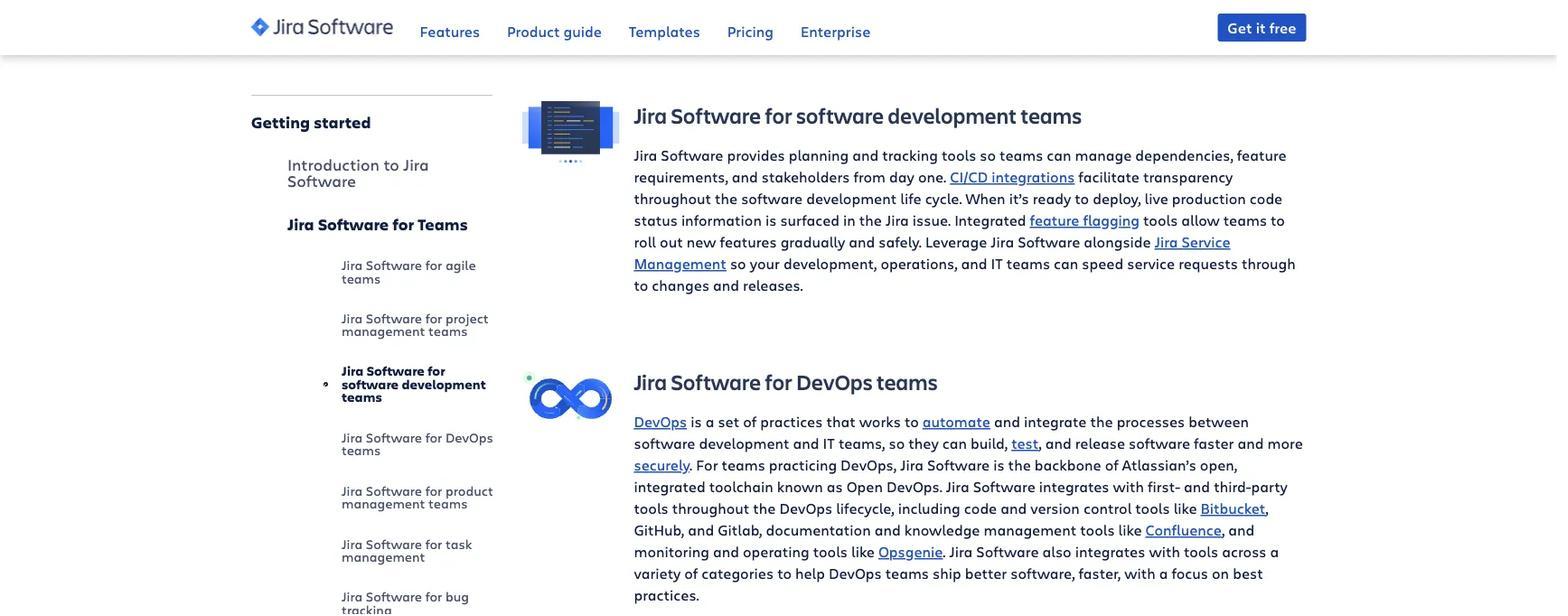 Task type: locate. For each thing, give the bounding box(es) containing it.
is left set
[[691, 413, 702, 432]]

lifecycle,
[[836, 499, 895, 519]]

to inside introduction to jira software
[[383, 154, 399, 175]]

team's
[[1068, 0, 1115, 7]]

jira software for product management teams link
[[341, 471, 493, 524]]

and integrate the processes between software development and it teams, so they can build,
[[634, 413, 1249, 454]]

jira
[[634, 102, 667, 130], [634, 146, 657, 165], [403, 154, 429, 175], [886, 211, 909, 230], [287, 213, 314, 234], [991, 233, 1014, 252], [1155, 233, 1178, 252], [341, 256, 362, 274], [341, 309, 362, 327], [341, 362, 363, 380], [634, 368, 667, 397], [341, 429, 362, 446], [900, 456, 924, 475], [946, 478, 970, 497], [341, 482, 362, 499], [341, 535, 362, 553], [950, 543, 973, 562], [341, 588, 362, 606]]

and down open,
[[1184, 478, 1210, 497]]

of down monitoring at the bottom left
[[684, 564, 698, 584]]

teams down jira software for teams
[[341, 269, 380, 287]]

software up atlassian's
[[1129, 434, 1190, 454]]

teams inside jira software for product management teams
[[428, 495, 467, 512]]

0 horizontal spatial jira software for devops teams
[[341, 429, 493, 459]]

aspects
[[960, 0, 1014, 7]]

0 vertical spatial integrates
[[1039, 478, 1110, 497]]

jira software for devops teams
[[634, 368, 938, 397], [341, 429, 493, 459]]

third-
[[1214, 478, 1252, 497]]

teams up jira software for software development teams link
[[428, 322, 467, 340]]

devops up that
[[796, 368, 873, 397]]

for inside jira software for teams link
[[392, 213, 413, 234]]

code inside facilitate transparency throughout the software development life cycle. when it's ready to deploy, live production code status information is surfaced in the jira issue. integrated
[[1250, 189, 1283, 209]]

2 vertical spatial so
[[889, 434, 905, 454]]

software inside facilitate transparency throughout the software development life cycle. when it's ready to deploy, live production code status information is surfaced in the jira issue. integrated
[[741, 189, 803, 209]]

1 vertical spatial it
[[823, 434, 835, 454]]

1 horizontal spatial jira software for software development teams
[[634, 102, 1082, 130]]

throughout up gitlab,
[[672, 499, 750, 519]]

manage up facilitate
[[1075, 146, 1132, 165]]

jira inside . jira software also integrates with tools across a variety of categories to help devops teams ship better software, faster, with a focus on best practices.
[[950, 543, 973, 562]]

1 vertical spatial throughout
[[672, 499, 750, 519]]

so your development, operations, and it teams can speed service requests through to changes and releases.
[[634, 254, 1296, 296]]

development down set
[[699, 434, 790, 454]]

software up planning
[[796, 102, 884, 130]]

software inside jira software for bug tracking
[[365, 588, 422, 606]]

0 vertical spatial in
[[1156, 0, 1169, 7]]

teams
[[1021, 102, 1082, 130], [1000, 146, 1043, 165], [1224, 211, 1267, 230], [1007, 254, 1050, 274], [341, 269, 380, 287], [428, 322, 467, 340], [877, 368, 938, 397], [341, 388, 382, 406], [341, 442, 380, 459], [722, 456, 765, 475], [428, 495, 467, 512], [886, 564, 929, 584]]

code up knowledge
[[964, 499, 997, 519]]

management up jira software for task management
[[341, 495, 425, 512]]

2 vertical spatial is
[[994, 456, 1005, 475]]

software up 'software provides'
[[671, 102, 761, 130]]

2 vertical spatial can
[[943, 434, 967, 454]]

enterprise
[[801, 21, 871, 41]]

the up free on the top of page
[[1273, 0, 1296, 7]]

with down confluence link
[[1149, 543, 1180, 562]]

2 vertical spatial your
[[750, 254, 780, 274]]

. for teams practicing devops, jira software is the backbone of atlassian's open, integrated toolchain known as open devops. jira software integrates with first- and third-party tools throughout the devops lifecycle, including code and version control tools like
[[634, 456, 1288, 519]]

1 vertical spatial can
[[1054, 254, 1079, 274]]

for up planning
[[765, 102, 793, 130]]

0 horizontal spatial is
[[691, 413, 702, 432]]

2 vertical spatial a
[[1159, 564, 1168, 584]]

is inside facilitate transparency throughout the software development life cycle. when it's ready to deploy, live production code status information is surfaced in the jira issue. integrated
[[766, 211, 777, 230]]

, and monitoring and operating tools like
[[634, 521, 1255, 562]]

from inside jira software provides planning and tracking tools so teams can manage dependencies, feature requirements, and stakeholders from day one.
[[854, 168, 886, 187]]

throughout
[[634, 189, 711, 209], [672, 499, 750, 519]]

teams down integrated
[[1007, 254, 1050, 274]]

manage
[[879, 0, 935, 7], [1075, 146, 1132, 165]]

software down stakeholders
[[741, 189, 803, 209]]

. inside . jira software also integrates with tools across a variety of categories to help devops teams ship better software, faster, with a focus on best practices.
[[943, 543, 946, 562]]

your inside so your development, operations, and it teams can speed service requests through to changes and releases.
[[750, 254, 780, 274]]

integrates up the faster,
[[1075, 543, 1146, 562]]

it down that
[[823, 434, 835, 454]]

and
[[849, 0, 875, 7], [853, 146, 879, 165], [732, 168, 758, 187], [849, 233, 875, 252], [961, 254, 988, 274], [713, 276, 739, 296], [994, 413, 1020, 432], [793, 434, 819, 454], [1046, 434, 1072, 454], [1238, 434, 1264, 454], [1184, 478, 1210, 497], [1001, 499, 1027, 519], [688, 521, 714, 541], [875, 521, 901, 541], [1229, 521, 1255, 541], [713, 543, 739, 562]]

0 vertical spatial so
[[980, 146, 996, 165]]

so inside jira software provides planning and tracking tools so teams can manage dependencies, feature requirements, and stakeholders from day one.
[[980, 146, 996, 165]]

teams up jira software for product management teams
[[341, 442, 380, 459]]

for inside jira software for software development teams link
[[427, 362, 445, 380]]

it inside so your development, operations, and it teams can speed service requests through to changes and releases.
[[991, 254, 1003, 274]]

software down the jira software for project management teams
[[366, 362, 424, 380]]

tools down "control"
[[1080, 521, 1115, 541]]

the inside and integrate the processes between software development and it teams, so they can build,
[[1091, 413, 1113, 432]]

stakeholders
[[762, 168, 850, 187]]

your
[[1034, 0, 1064, 7], [740, 9, 770, 29], [750, 254, 780, 274]]

for for "jira software for product management teams" link
[[425, 482, 442, 499]]

jira software for software development teams up planning
[[634, 102, 1082, 130]]

. jira software also integrates with tools across a variety of categories to help devops teams ship better software, faster, with a focus on best practices.
[[634, 543, 1279, 606]]

jira inside tools allow teams to roll out new features gradually and safely. leverage jira software alongside
[[991, 233, 1014, 252]]

1 horizontal spatial ,
[[1222, 521, 1225, 541]]

tracking inside jira software provides planning and tracking tools so teams can manage dependencies, feature requirements, and stakeholders from day one.
[[882, 146, 938, 165]]

to inside . jira software also integrates with tools across a variety of categories to help devops teams ship better software, faster, with a focus on best practices.
[[777, 564, 792, 584]]

tools inside . jira software also integrates with tools across a variety of categories to help devops teams ship better software, faster, with a focus on best practices.
[[1184, 543, 1219, 562]]

tracking for planning
[[882, 146, 938, 165]]

jira software for software development teams down jira software for project management teams link in the left of the page
[[341, 362, 486, 406]]

1 vertical spatial tracking
[[341, 601, 391, 616]]

1 horizontal spatial it
[[991, 254, 1003, 274]]

manage inside allows you to track and manage all aspects of your team's work in real time from the convenience of your favorite device.
[[879, 0, 935, 7]]

and up categories
[[713, 543, 739, 562]]

0 horizontal spatial so
[[730, 254, 746, 274]]

and left safely.
[[849, 233, 875, 252]]

2 vertical spatial ,
[[1222, 521, 1225, 541]]

1 horizontal spatial is
[[766, 211, 777, 230]]

jira inside introduction to jira software
[[403, 154, 429, 175]]

roll
[[634, 233, 656, 252]]

management inside jira software for task management
[[341, 548, 425, 566]]

so inside so your development, operations, and it teams can speed service requests through to changes and releases.
[[730, 254, 746, 274]]

teams up integrations
[[1021, 102, 1082, 130]]

the up release on the right bottom of the page
[[1091, 413, 1113, 432]]

integrates
[[1039, 478, 1110, 497], [1075, 543, 1146, 562]]

manage left all at the top of the page
[[879, 0, 935, 7]]

software down jira software for software development teams link
[[365, 429, 422, 446]]

1 horizontal spatial tracking
[[882, 146, 938, 165]]

0 vertical spatial jira software for devops teams
[[634, 368, 938, 397]]

. for for
[[690, 456, 693, 475]]

2 horizontal spatial like
[[1174, 499, 1197, 519]]

for left product
[[425, 482, 442, 499]]

software inside jira software for agile teams
[[365, 256, 422, 274]]

2 horizontal spatial ,
[[1266, 499, 1269, 519]]

0 horizontal spatial a
[[706, 413, 714, 432]]

for inside the jira software for project management teams
[[425, 309, 442, 327]]

for inside jira software for product management teams
[[425, 482, 442, 499]]

releases.
[[743, 276, 803, 296]]

known
[[777, 478, 823, 497]]

2 vertical spatial with
[[1125, 564, 1156, 584]]

jira software for devops teams up jira software for product management teams
[[341, 429, 493, 459]]

integrated
[[955, 211, 1026, 230]]

1 vertical spatial from
[[854, 168, 886, 187]]

can
[[1047, 146, 1072, 165], [1054, 254, 1079, 274], [943, 434, 967, 454]]

, down integrate
[[1039, 434, 1042, 454]]

. inside . for teams practicing devops, jira software is the backbone of atlassian's open, integrated toolchain known as open devops. jira software integrates with first- and third-party tools throughout the devops lifecycle, including code and version control tools like
[[690, 456, 693, 475]]

free
[[1270, 18, 1297, 37]]

1 horizontal spatial like
[[1119, 521, 1142, 541]]

for inside jira software for task management
[[425, 535, 442, 553]]

devops down known
[[780, 499, 833, 519]]

guide
[[564, 21, 602, 41]]

, down bitbucket link
[[1222, 521, 1225, 541]]

development up surfaced
[[806, 189, 897, 209]]

from
[[1237, 0, 1270, 7], [854, 168, 886, 187]]

from inside allows you to track and manage all aspects of your team's work in real time from the convenience of your favorite device.
[[1237, 0, 1270, 7]]

for down jira software for project management teams link in the left of the page
[[427, 362, 445, 380]]

0 vertical spatial jira software for software development teams
[[634, 102, 1082, 130]]

real
[[1172, 0, 1199, 7]]

also
[[1043, 543, 1072, 562]]

so left they
[[889, 434, 905, 454]]

safely.
[[879, 233, 922, 252]]

best
[[1233, 564, 1263, 584]]

and right changes
[[713, 276, 739, 296]]

party
[[1252, 478, 1288, 497]]

, inside , and monitoring and operating tools like
[[1222, 521, 1225, 541]]

teams down opsgenie link
[[886, 564, 929, 584]]

production
[[1172, 189, 1246, 209]]

from left "day"
[[854, 168, 886, 187]]

the down toolchain
[[753, 499, 776, 519]]

to down the getting started link
[[383, 154, 399, 175]]

task
[[445, 535, 472, 553]]

so up the ci/cd
[[980, 146, 996, 165]]

jira service management
[[634, 233, 1231, 274]]

1 horizontal spatial code
[[1250, 189, 1283, 209]]

0 horizontal spatial tracking
[[341, 601, 391, 616]]

like inside , github, and gitlab, documentation and knowledge management tools like
[[1119, 521, 1142, 541]]

2 vertical spatial like
[[851, 543, 875, 562]]

so down features
[[730, 254, 746, 274]]

management up jira software for bug tracking
[[341, 548, 425, 566]]

. down knowledge
[[943, 543, 946, 562]]

feature up "production"
[[1237, 146, 1287, 165]]

features
[[420, 21, 480, 41]]

software down feature flagging link
[[1018, 233, 1080, 252]]

new
[[687, 233, 716, 252]]

0 vertical spatial .
[[690, 456, 693, 475]]

tracking inside jira software for bug tracking
[[341, 601, 391, 616]]

to up favorite
[[793, 0, 807, 7]]

tools up the focus
[[1184, 543, 1219, 562]]

0 horizontal spatial .
[[690, 456, 693, 475]]

tools down documentation on the bottom
[[813, 543, 848, 562]]

gradually
[[781, 233, 845, 252]]

is up features
[[766, 211, 777, 230]]

to up through
[[1271, 211, 1285, 230]]

surfaced
[[780, 211, 840, 230]]

development,
[[784, 254, 877, 274]]

1 vertical spatial jira software for software development teams
[[341, 362, 486, 406]]

of right the aspects
[[1017, 0, 1031, 7]]

management down the version
[[984, 521, 1077, 541]]

software inside jira software for product management teams
[[365, 482, 422, 499]]

can inside so your development, operations, and it teams can speed service requests through to changes and releases.
[[1054, 254, 1079, 274]]

0 horizontal spatial ,
[[1039, 434, 1042, 454]]

and up the practicing
[[793, 434, 819, 454]]

1 vertical spatial integrates
[[1075, 543, 1146, 562]]

a left set
[[706, 413, 714, 432]]

jira inside facilitate transparency throughout the software development life cycle. when it's ready to deploy, live production code status information is surfaced in the jira issue. integrated
[[886, 211, 909, 230]]

software down jira software for teams link
[[365, 256, 422, 274]]

1 vertical spatial a
[[1270, 543, 1279, 562]]

0 vertical spatial with
[[1113, 478, 1144, 497]]

1 horizontal spatial feature
[[1237, 146, 1287, 165]]

teams inside the jira software for project management teams
[[428, 322, 467, 340]]

1 vertical spatial in
[[843, 211, 856, 230]]

favorite
[[773, 9, 826, 29]]

through
[[1242, 254, 1296, 274]]

1 vertical spatial is
[[691, 413, 702, 432]]

code
[[1250, 189, 1283, 209], [964, 499, 997, 519]]

jira inside jira software for product management teams
[[341, 482, 362, 499]]

better
[[965, 564, 1007, 584]]

for inside jira software for agile teams
[[425, 256, 442, 274]]

0 vertical spatial code
[[1250, 189, 1283, 209]]

, inside , github, and gitlab, documentation and knowledge management tools like
[[1266, 499, 1269, 519]]

that
[[827, 413, 856, 432]]

1 vertical spatial so
[[730, 254, 746, 274]]

enterprise link
[[801, 0, 871, 55]]

, down party
[[1266, 499, 1269, 519]]

of right set
[[743, 413, 757, 432]]

1 vertical spatial manage
[[1075, 146, 1132, 165]]

1 horizontal spatial .
[[943, 543, 946, 562]]

and inside tools allow teams to roll out new features gradually and safely. leverage jira software alongside
[[849, 233, 875, 252]]

management inside the jira software for project management teams
[[341, 322, 425, 340]]

devops inside jira software for devops teams
[[445, 429, 493, 446]]

1 horizontal spatial so
[[889, 434, 905, 454]]

software
[[796, 102, 884, 130], [741, 189, 803, 209], [341, 375, 398, 393], [634, 434, 695, 454], [1129, 434, 1190, 454]]

test
[[1012, 434, 1039, 454]]

1 horizontal spatial from
[[1237, 0, 1270, 7]]

in
[[1156, 0, 1169, 7], [843, 211, 856, 230]]

0 vertical spatial like
[[1174, 499, 1197, 519]]

0 horizontal spatial code
[[964, 499, 997, 519]]

the up 'information'
[[715, 189, 738, 209]]

. for jira
[[943, 543, 946, 562]]

out
[[660, 233, 683, 252]]

throughout down requirements,
[[634, 189, 711, 209]]

for up practices on the bottom
[[765, 368, 793, 397]]

software inside the jira software for project management teams
[[365, 309, 422, 327]]

0 vertical spatial your
[[1034, 0, 1064, 7]]

0 vertical spatial feature
[[1237, 146, 1287, 165]]

allow
[[1182, 211, 1220, 230]]

automate link
[[923, 413, 991, 432]]

service
[[1127, 254, 1175, 274]]

1 horizontal spatial in
[[1156, 0, 1169, 7]]

0 vertical spatial ,
[[1039, 434, 1042, 454]]

jira inside jira software provides planning and tracking tools so teams can manage dependencies, feature requirements, and stakeholders from day one.
[[634, 146, 657, 165]]

jira software for task management
[[341, 535, 472, 566]]

more
[[1268, 434, 1303, 454]]

2 horizontal spatial is
[[994, 456, 1005, 475]]

0 horizontal spatial like
[[851, 543, 875, 562]]

teams down "production"
[[1224, 211, 1267, 230]]

jira software for software development teams
[[634, 102, 1082, 130], [341, 362, 486, 406]]

software down getting started at the left
[[287, 170, 356, 191]]

1 vertical spatial like
[[1119, 521, 1142, 541]]

software down build,
[[973, 478, 1036, 497]]

issue.
[[913, 211, 951, 230]]

development inside facilitate transparency throughout the software development life cycle. when it's ready to deploy, live production code status information is surfaced in the jira issue. integrated
[[806, 189, 897, 209]]

1 vertical spatial .
[[943, 543, 946, 562]]

to left changes
[[634, 276, 648, 296]]

management inside , github, and gitlab, documentation and knowledge management tools like
[[984, 521, 1077, 541]]

management inside jira software for product management teams
[[341, 495, 425, 512]]

0 vertical spatial a
[[706, 413, 714, 432]]

for inside jira software for bug tracking
[[425, 588, 442, 606]]

software down jira software for agile teams
[[365, 309, 422, 327]]

software inside jira software for task management
[[365, 535, 422, 553]]

can inside jira software provides planning and tracking tools so teams can manage dependencies, feature requirements, and stakeholders from day one.
[[1047, 146, 1072, 165]]

development down jira software for project management teams link in the left of the page
[[401, 375, 486, 393]]

teams up the jira software for devops teams link
[[341, 388, 382, 406]]

can inside and integrate the processes between software development and it teams, so they can build,
[[943, 434, 967, 454]]

0 vertical spatial throughout
[[634, 189, 711, 209]]

jira software for agile teams link
[[341, 245, 493, 298]]

so
[[980, 146, 996, 165], [730, 254, 746, 274], [889, 434, 905, 454]]

0 horizontal spatial from
[[854, 168, 886, 187]]

0 horizontal spatial manage
[[879, 0, 935, 7]]

like up confluence
[[1174, 499, 1197, 519]]

for left 'bug'
[[425, 588, 442, 606]]

to up feature flagging link
[[1075, 189, 1089, 209]]

1 vertical spatial ,
[[1266, 499, 1269, 519]]

0 vertical spatial can
[[1047, 146, 1072, 165]]

can up integrations
[[1047, 146, 1072, 165]]

for left project
[[425, 309, 442, 327]]

0 vertical spatial tracking
[[882, 146, 938, 165]]

software down and integrate the processes between software development and it teams, so they can build,
[[927, 456, 990, 475]]

software up better
[[977, 543, 1039, 562]]

0 vertical spatial from
[[1237, 0, 1270, 7]]

practices.
[[634, 586, 699, 606]]

0 vertical spatial manage
[[879, 0, 935, 7]]

integrates inside . jira software also integrates with tools across a variety of categories to help devops teams ship better software, faster, with a focus on best practices.
[[1075, 543, 1146, 562]]

2 horizontal spatial so
[[980, 146, 996, 165]]

0 vertical spatial it
[[991, 254, 1003, 274]]

management
[[634, 254, 727, 274]]

started
[[313, 111, 371, 132]]

1 horizontal spatial manage
[[1075, 146, 1132, 165]]

to inside allows you to track and manage all aspects of your team's work in real time from the convenience of your favorite device.
[[793, 0, 807, 7]]

for left agile
[[425, 256, 442, 274]]

from up it
[[1237, 0, 1270, 7]]

open
[[847, 478, 883, 497]]

management
[[341, 322, 425, 340], [341, 495, 425, 512], [984, 521, 1077, 541], [341, 548, 425, 566]]

and down 'software provides'
[[732, 168, 758, 187]]

teams inside . for teams practicing devops, jira software is the backbone of atlassian's open, integrated toolchain known as open devops. jira software integrates with first- and third-party tools throughout the devops lifecycle, including code and version control tools like
[[722, 456, 765, 475]]

teams inside jira software provides planning and tracking tools so teams can manage dependencies, feature requirements, and stakeholders from day one.
[[1000, 146, 1043, 165]]

2 horizontal spatial a
[[1270, 543, 1279, 562]]

software down jira software for task management
[[365, 588, 422, 606]]

categories
[[702, 564, 774, 584]]

faster,
[[1079, 564, 1121, 584]]

for for jira software for teams link
[[392, 213, 413, 234]]

integrated
[[634, 478, 706, 497]]

0 horizontal spatial in
[[843, 211, 856, 230]]

software down introduction to jira software
[[318, 213, 388, 234]]

getting started link
[[251, 100, 493, 143]]

0 horizontal spatial it
[[823, 434, 835, 454]]

for for jira software for bug tracking link
[[425, 588, 442, 606]]

jira software for agile teams
[[341, 256, 476, 287]]

transparency
[[1143, 168, 1233, 187]]

1 vertical spatial feature
[[1030, 211, 1080, 230]]

it down integrated
[[991, 254, 1003, 274]]

0 vertical spatial is
[[766, 211, 777, 230]]

1 vertical spatial code
[[964, 499, 997, 519]]

with up "control"
[[1113, 478, 1144, 497]]

a left the focus
[[1159, 564, 1168, 584]]

code right "production"
[[1250, 189, 1283, 209]]

feature
[[1237, 146, 1287, 165], [1030, 211, 1080, 230]]

for for jira software for agile teams link on the top
[[425, 256, 442, 274]]

tracking up "day"
[[882, 146, 938, 165]]

pricing
[[727, 21, 774, 41]]

your down allows
[[740, 9, 770, 29]]



Task type: vqa. For each thing, say whether or not it's contained in the screenshot.
Back,
no



Task type: describe. For each thing, give the bounding box(es) containing it.
to inside facilitate transparency throughout the software development life cycle. when it's ready to deploy, live production code status information is surfaced in the jira issue. integrated
[[1075, 189, 1089, 209]]

and down leverage on the top right of page
[[961, 254, 988, 274]]

pricing link
[[727, 0, 774, 55]]

and right planning
[[853, 146, 879, 165]]

documentation
[[766, 521, 871, 541]]

and up test
[[994, 413, 1020, 432]]

bitbucket
[[1201, 499, 1266, 519]]

all
[[939, 0, 956, 7]]

jira software for teams
[[287, 213, 467, 234]]

to inside tools allow teams to roll out new features gradually and safely. leverage jira software alongside
[[1271, 211, 1285, 230]]

first-
[[1148, 478, 1181, 497]]

status
[[634, 211, 678, 230]]

teams inside tools allow teams to roll out new features gradually and safely. leverage jira software alongside
[[1224, 211, 1267, 230]]

alongside
[[1084, 233, 1151, 252]]

manage inside jira software provides planning and tracking tools so teams can manage dependencies, feature requirements, and stakeholders from day one.
[[1075, 146, 1132, 165]]

with inside . for teams practicing devops, jira software is the backbone of atlassian's open, integrated toolchain known as open devops. jira software integrates with first- and third-party tools throughout the devops lifecycle, including code and version control tools like
[[1113, 478, 1144, 497]]

jira software provides planning and tracking tools so teams can manage dependencies, feature requirements, and stakeholders from day one.
[[634, 146, 1287, 187]]

deploy,
[[1093, 189, 1141, 209]]

and left the version
[[1001, 499, 1027, 519]]

and up monitoring at the bottom left
[[688, 521, 714, 541]]

devops icon image
[[522, 368, 620, 431]]

devops inside . for teams practicing devops, jira software is the backbone of atlassian's open, integrated toolchain known as open devops. jira software integrates with first- and third-party tools throughout the devops lifecycle, including code and version control tools like
[[780, 499, 833, 519]]

software inside jira software for software development teams link
[[366, 362, 424, 380]]

development inside and integrate the processes between software development and it teams, so they can build,
[[699, 434, 790, 454]]

processes
[[1117, 413, 1185, 432]]

, for , and monitoring and operating tools like
[[1222, 521, 1225, 541]]

the down test
[[1008, 456, 1031, 475]]

features
[[720, 233, 777, 252]]

so inside and integrate the processes between software development and it teams, so they can build,
[[889, 434, 905, 454]]

version
[[1031, 499, 1080, 519]]

, github, and gitlab, documentation and knowledge management tools like
[[634, 499, 1269, 541]]

teams inside so your development, operations, and it teams can speed service requests through to changes and releases.
[[1007, 254, 1050, 274]]

feature inside jira software provides planning and tracking tools so teams can manage dependencies, feature requirements, and stakeholders from day one.
[[1237, 146, 1287, 165]]

like inside . for teams practicing devops, jira software is the backbone of atlassian's open, integrated toolchain known as open devops. jira software integrates with first- and third-party tools throughout the devops lifecycle, including code and version control tools like
[[1174, 499, 1197, 519]]

ship
[[933, 564, 961, 584]]

it
[[1256, 18, 1266, 37]]

time
[[1202, 0, 1234, 7]]

development up jira software provides planning and tracking tools so teams can manage dependencies, feature requirements, and stakeholders from day one.
[[888, 102, 1017, 130]]

ci/cd
[[950, 168, 988, 187]]

when
[[966, 189, 1006, 209]]

software inside . jira software also integrates with tools across a variety of categories to help devops teams ship better software, faster, with a focus on best practices.
[[977, 543, 1039, 562]]

software inside introduction to jira software
[[287, 170, 356, 191]]

backbone
[[1035, 456, 1102, 475]]

1 horizontal spatial jira software for devops teams
[[634, 368, 938, 397]]

in inside facilitate transparency throughout the software development life cycle. when it's ready to deploy, live production code status information is surfaced in the jira issue. integrated
[[843, 211, 856, 230]]

jira inside jira software for devops teams
[[341, 429, 362, 446]]

tools inside tools allow teams to roll out new features gradually and safely. leverage jira software alongside
[[1143, 211, 1178, 230]]

works
[[859, 413, 901, 432]]

of inside . for teams practicing devops, jira software is the backbone of atlassian's open, integrated toolchain known as open devops. jira software integrates with first- and third-party tools throughout the devops lifecycle, including code and version control tools like
[[1105, 456, 1119, 475]]

on
[[1212, 564, 1229, 584]]

tools inside , and monitoring and operating tools like
[[813, 543, 848, 562]]

agile
[[445, 256, 476, 274]]

for for jira software for project management teams link in the left of the page
[[425, 309, 442, 327]]

jira inside jira software for software development teams
[[341, 362, 363, 380]]

live
[[1145, 189, 1169, 209]]

teams inside . jira software also integrates with tools across a variety of categories to help devops teams ship better software, faster, with a focus on best practices.
[[886, 564, 929, 584]]

jira software for bug tracking link
[[341, 577, 493, 616]]

software inside test , and release software faster and more securely
[[1129, 434, 1190, 454]]

control
[[1084, 499, 1132, 519]]

requests
[[1179, 254, 1238, 274]]

software inside the jira software for devops teams link
[[365, 429, 422, 446]]

view version icon image
[[522, 102, 620, 164]]

software inside jira software for teams link
[[318, 213, 388, 234]]

feature flagging
[[1030, 211, 1140, 230]]

one.
[[918, 168, 947, 187]]

jira software for task management link
[[341, 524, 493, 577]]

convenience
[[634, 9, 719, 29]]

the inside allows you to track and manage all aspects of your team's work in real time from the convenience of your favorite device.
[[1273, 0, 1296, 7]]

speed
[[1082, 254, 1124, 274]]

for for jira software for software development teams link
[[427, 362, 445, 380]]

get
[[1228, 18, 1253, 37]]

is inside . for teams practicing devops, jira software is the backbone of atlassian's open, integrated toolchain known as open devops. jira software integrates with first- and third-party tools throughout the devops lifecycle, including code and version control tools like
[[994, 456, 1005, 475]]

and down integrate
[[1046, 434, 1072, 454]]

, inside test , and release software faster and more securely
[[1039, 434, 1042, 454]]

monitoring
[[634, 543, 709, 562]]

faster
[[1194, 434, 1234, 454]]

, for , github, and gitlab, documentation and knowledge management tools like
[[1266, 499, 1269, 519]]

introduction to jira software
[[287, 154, 429, 191]]

and down lifecycle,
[[875, 521, 901, 541]]

devops inside . jira software also integrates with tools across a variety of categories to help devops teams ship better software, faster, with a focus on best practices.
[[829, 564, 882, 584]]

tracking for for
[[341, 601, 391, 616]]

they
[[909, 434, 939, 454]]

for for the jira software for devops teams link
[[425, 429, 442, 446]]

life
[[901, 189, 922, 209]]

software up set
[[671, 368, 761, 397]]

1 vertical spatial your
[[740, 9, 770, 29]]

1 vertical spatial with
[[1149, 543, 1180, 562]]

jira inside jira software for agile teams
[[341, 256, 362, 274]]

jira inside jira service management
[[1155, 233, 1178, 252]]

teams inside jira software for devops teams
[[341, 442, 380, 459]]

opsgenie
[[879, 543, 943, 562]]

0 horizontal spatial jira software for software development teams
[[341, 362, 486, 406]]

jira software for bug tracking
[[341, 588, 469, 616]]

set
[[718, 413, 740, 432]]

teams inside jira software for agile teams
[[341, 269, 380, 287]]

management for jira software for product management teams
[[341, 495, 425, 512]]

0 horizontal spatial feature
[[1030, 211, 1080, 230]]

operations,
[[881, 254, 958, 274]]

get it free
[[1228, 18, 1297, 37]]

code inside . for teams practicing devops, jira software is the backbone of atlassian's open, integrated toolchain known as open devops. jira software integrates with first- and third-party tools throughout the devops lifecycle, including code and version control tools like
[[964, 499, 997, 519]]

software inside tools allow teams to roll out new features gradually and safely. leverage jira software alongside
[[1018, 233, 1080, 252]]

devops,
[[841, 456, 897, 475]]

teams,
[[839, 434, 885, 454]]

confluence
[[1146, 521, 1222, 541]]

it's
[[1009, 189, 1029, 209]]

for
[[696, 456, 718, 475]]

help
[[795, 564, 825, 584]]

requirements,
[[634, 168, 728, 187]]

teams inside jira software for software development teams
[[341, 388, 382, 406]]

variety
[[634, 564, 681, 584]]

to inside so your development, operations, and it teams can speed service requests through to changes and releases.
[[634, 276, 648, 296]]

and inside allows you to track and manage all aspects of your team's work in real time from the convenience of your favorite device.
[[849, 0, 875, 7]]

like inside , and monitoring and operating tools like
[[851, 543, 875, 562]]

product
[[507, 21, 560, 41]]

work
[[1118, 0, 1153, 7]]

devops link
[[634, 413, 687, 432]]

cycle.
[[925, 189, 962, 209]]

tools inside , github, and gitlab, documentation and knowledge management tools like
[[1080, 521, 1115, 541]]

ci/cd integrations link
[[950, 168, 1075, 187]]

integrates inside . for teams practicing devops, jira software is the backbone of atlassian's open, integrated toolchain known as open devops. jira software integrates with first- and third-party tools throughout the devops lifecycle, including code and version control tools like
[[1039, 478, 1110, 497]]

github,
[[634, 521, 684, 541]]

of down allows
[[723, 9, 736, 29]]

service
[[1182, 233, 1231, 252]]

tools down first-
[[1136, 499, 1170, 519]]

from for day
[[854, 168, 886, 187]]

and left more
[[1238, 434, 1264, 454]]

management for jira software for project management teams
[[341, 322, 425, 340]]

test , and release software faster and more securely
[[634, 434, 1303, 475]]

teams up works at the bottom right of the page
[[877, 368, 938, 397]]

jira inside jira software for bug tracking
[[341, 588, 362, 606]]

from for the
[[1237, 0, 1270, 7]]

it inside and integrate the processes between software development and it teams, so they can build,
[[823, 434, 835, 454]]

software inside and integrate the processes between software development and it teams, so they can build,
[[634, 434, 695, 454]]

integrate
[[1024, 413, 1087, 432]]

and up across
[[1229, 521, 1255, 541]]

allows you to track and manage all aspects of your team's work in real time from the convenience of your favorite device.
[[634, 0, 1296, 29]]

software down the jira software for project management teams
[[341, 375, 398, 393]]

1 vertical spatial jira software for devops teams
[[341, 429, 493, 459]]

devops up the securely link
[[634, 413, 687, 432]]

the up safely.
[[859, 211, 882, 230]]

ci/cd integrations
[[950, 168, 1075, 187]]

management for jira software for task management
[[341, 548, 425, 566]]

throughout inside . for teams practicing devops, jira software is the backbone of atlassian's open, integrated toolchain known as open devops. jira software integrates with first- and third-party tools throughout the devops lifecycle, including code and version control tools like
[[672, 499, 750, 519]]

tools allow teams to roll out new features gradually and safely. leverage jira software alongside
[[634, 211, 1285, 252]]

tools inside jira software provides planning and tracking tools so teams can manage dependencies, feature requirements, and stakeholders from day one.
[[942, 146, 976, 165]]

software provides
[[661, 146, 785, 165]]

you
[[764, 0, 789, 7]]

introduction
[[287, 154, 379, 175]]

confluence link
[[1146, 521, 1222, 541]]

1 horizontal spatial a
[[1159, 564, 1168, 584]]

release
[[1075, 434, 1125, 454]]

leverage
[[926, 233, 987, 252]]

jira inside the jira software for project management teams
[[341, 309, 362, 327]]

in inside allows you to track and manage all aspects of your team's work in real time from the convenience of your favorite device.
[[1156, 0, 1169, 7]]

product
[[445, 482, 493, 499]]

tools up github,
[[634, 499, 669, 519]]

jira software for project management teams link
[[341, 298, 493, 352]]

operating
[[743, 543, 810, 562]]

of inside . jira software also integrates with tools across a variety of categories to help devops teams ship better software, faster, with a focus on best practices.
[[684, 564, 698, 584]]

to up they
[[905, 413, 919, 432]]

throughout inside facilitate transparency throughout the software development life cycle. when it's ready to deploy, live production code status information is surfaced in the jira issue. integrated
[[634, 189, 711, 209]]

features link
[[420, 0, 480, 55]]

knowledge
[[905, 521, 980, 541]]

devops is a set of practices that works to automate
[[634, 413, 991, 432]]

templates
[[629, 21, 700, 41]]

for for jira software for task management link
[[425, 535, 442, 553]]

jira inside jira software for task management
[[341, 535, 362, 553]]



